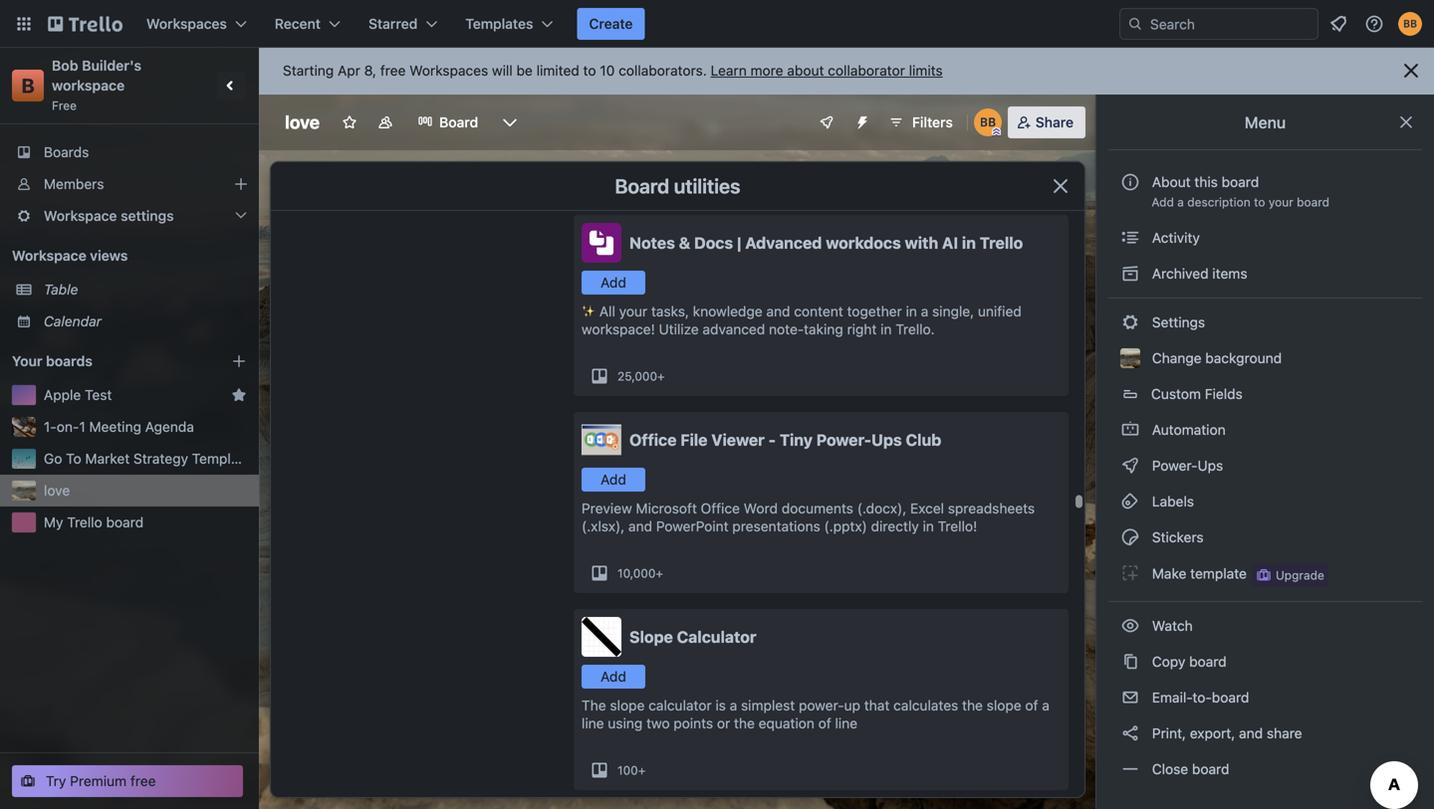 Task type: locate. For each thing, give the bounding box(es) containing it.
add inside about this board add a description to your board
[[1152, 195, 1174, 209]]

template
[[1190, 566, 1247, 582]]

add for slope calculator
[[601, 669, 626, 685]]

0 vertical spatial trello
[[980, 234, 1023, 252]]

members
[[44, 176, 104, 192]]

workspace down members
[[44, 208, 117, 224]]

board up the activity link
[[1297, 195, 1329, 209]]

workspace inside dropdown button
[[44, 208, 117, 224]]

9 sm image from the top
[[1120, 760, 1140, 780]]

2 sm image from the top
[[1120, 313, 1140, 333]]

try premium free
[[46, 773, 156, 790]]

add button up 'the'
[[582, 665, 645, 689]]

my trello board link
[[44, 513, 247, 533]]

2 vertical spatial and
[[1239, 725, 1263, 742]]

25,000
[[617, 369, 657, 383]]

templates
[[465, 15, 533, 32]]

1 vertical spatial board
[[615, 174, 669, 198]]

0 horizontal spatial free
[[130, 773, 156, 790]]

bob builder (bobbuilder40) image
[[1398, 12, 1422, 36], [974, 109, 1002, 136]]

7 sm image from the top
[[1120, 616, 1140, 636]]

0 vertical spatial add button
[[582, 271, 645, 295]]

0 vertical spatial to
[[583, 62, 596, 79]]

add board image
[[231, 354, 247, 369]]

ups left 'club'
[[871, 431, 902, 450]]

0 horizontal spatial slope
[[610, 698, 645, 714]]

1 vertical spatial power-
[[1152, 458, 1198, 474]]

add button up preview
[[582, 468, 645, 492]]

automation link
[[1108, 414, 1422, 446]]

1 horizontal spatial ups
[[1198, 458, 1223, 474]]

1 horizontal spatial bob builder (bobbuilder40) image
[[1398, 12, 1422, 36]]

sm image inside the activity link
[[1120, 228, 1140, 248]]

collaborators.
[[619, 62, 707, 79]]

+ down utilize
[[657, 369, 665, 383]]

try
[[46, 773, 66, 790]]

your up the activity link
[[1269, 195, 1293, 209]]

change background link
[[1108, 343, 1422, 374]]

and inside preview microsoft office word documents (.docx), excel spreadsheets (.xlsx), and powerpoint presentations (.pptx) directly in trello!
[[628, 518, 652, 535]]

about
[[1152, 174, 1191, 190]]

to left 10
[[583, 62, 596, 79]]

equation
[[759, 716, 814, 732]]

+ down using
[[638, 764, 646, 778]]

search image
[[1127, 16, 1143, 32]]

1 vertical spatial the
[[734, 716, 755, 732]]

0 vertical spatial the
[[962, 698, 983, 714]]

Board name text field
[[275, 107, 330, 138]]

+ down powerpoint
[[656, 567, 663, 581]]

make
[[1152, 566, 1186, 582]]

free right premium
[[130, 773, 156, 790]]

sm image inside archived items link
[[1120, 264, 1140, 284]]

love up my
[[44, 482, 70, 499]]

1 horizontal spatial your
[[1269, 195, 1293, 209]]

1 horizontal spatial office
[[701, 500, 740, 517]]

add button
[[582, 271, 645, 295], [582, 468, 645, 492], [582, 665, 645, 689]]

sm image for activity
[[1120, 228, 1140, 248]]

and down microsoft
[[628, 518, 652, 535]]

sm image inside watch link
[[1120, 616, 1140, 636]]

trello
[[980, 234, 1023, 252], [67, 514, 102, 531]]

market
[[85, 451, 130, 467]]

1 vertical spatial free
[[130, 773, 156, 790]]

6 sm image from the top
[[1120, 564, 1140, 584]]

and left share
[[1239, 725, 1263, 742]]

✨
[[582, 303, 596, 320]]

board up notes
[[615, 174, 669, 198]]

1 vertical spatial love
[[44, 482, 70, 499]]

your boards with 5 items element
[[12, 350, 201, 373]]

add up preview
[[601, 472, 626, 488]]

1 vertical spatial and
[[628, 518, 652, 535]]

to
[[66, 451, 81, 467]]

0 vertical spatial workspace
[[44, 208, 117, 224]]

sm image inside stickers link
[[1120, 528, 1140, 548]]

1 vertical spatial workspaces
[[409, 62, 488, 79]]

1 vertical spatial +
[[656, 567, 663, 581]]

office left file
[[629, 431, 677, 450]]

(.pptx)
[[824, 518, 867, 535]]

2 add button from the top
[[582, 468, 645, 492]]

trello right ai
[[980, 234, 1023, 252]]

✨ all your tasks, knowledge and content together in a single, unified workspace! utilize advanced note-taking right in trello.
[[582, 303, 1022, 338]]

primary element
[[0, 0, 1434, 48]]

0 vertical spatial ups
[[871, 431, 902, 450]]

0 notifications image
[[1326, 12, 1350, 36]]

note-
[[769, 321, 804, 338]]

1 horizontal spatial love
[[285, 112, 320, 133]]

power-
[[816, 431, 871, 450], [1152, 458, 1198, 474]]

unified
[[978, 303, 1022, 320]]

sm image left labels
[[1120, 492, 1140, 512]]

0 horizontal spatial line
[[582, 716, 604, 732]]

add up 'the'
[[601, 669, 626, 685]]

workspaces inside popup button
[[146, 15, 227, 32]]

workspace up table
[[12, 247, 86, 264]]

add button up all
[[582, 271, 645, 295]]

sm image for settings
[[1120, 313, 1140, 333]]

line down up
[[835, 716, 857, 732]]

export,
[[1190, 725, 1235, 742]]

1 sm image from the top
[[1120, 228, 1140, 248]]

0 vertical spatial +
[[657, 369, 665, 383]]

board link
[[405, 107, 490, 138]]

+ for docs
[[657, 369, 665, 383]]

sm image left the make
[[1120, 564, 1140, 584]]

0 horizontal spatial the
[[734, 716, 755, 732]]

8 sm image from the top
[[1120, 724, 1140, 744]]

0 horizontal spatial power-
[[816, 431, 871, 450]]

free
[[380, 62, 406, 79], [130, 773, 156, 790]]

preview microsoft office word documents (.docx), excel spreadsheets (.xlsx), and powerpoint presentations (.pptx) directly in trello!
[[582, 500, 1035, 535]]

0 horizontal spatial to
[[583, 62, 596, 79]]

to-
[[1193, 690, 1212, 706]]

right
[[847, 321, 877, 338]]

board for board
[[439, 114, 478, 130]]

share
[[1267, 725, 1302, 742]]

sm image inside the email-to-board link
[[1120, 688, 1140, 708]]

will
[[492, 62, 513, 79]]

a inside ✨ all your tasks, knowledge and content together in a single, unified workspace! utilize advanced note-taking right in trello.
[[921, 303, 928, 320]]

5 sm image from the top
[[1120, 528, 1140, 548]]

board left customize views image
[[439, 114, 478, 130]]

star or unstar board image
[[342, 115, 358, 130]]

love left star or unstar board image on the left of the page
[[285, 112, 320, 133]]

workspaces
[[146, 15, 227, 32], [409, 62, 488, 79]]

power ups image
[[819, 115, 835, 130]]

sm image for email-to-board
[[1120, 688, 1140, 708]]

limits
[[909, 62, 943, 79]]

0 vertical spatial of
[[1025, 698, 1038, 714]]

two
[[646, 716, 670, 732]]

0 vertical spatial bob builder (bobbuilder40) image
[[1398, 12, 1422, 36]]

trello right my
[[67, 514, 102, 531]]

0 vertical spatial your
[[1269, 195, 1293, 209]]

in down together
[[881, 321, 892, 338]]

and
[[766, 303, 790, 320], [628, 518, 652, 535], [1239, 725, 1263, 742]]

3 sm image from the top
[[1120, 456, 1140, 476]]

calculator
[[677, 628, 756, 647]]

0 vertical spatial love
[[285, 112, 320, 133]]

labels link
[[1108, 486, 1422, 518]]

with
[[905, 234, 938, 252]]

1 vertical spatial trello
[[67, 514, 102, 531]]

0 horizontal spatial your
[[619, 303, 647, 320]]

-
[[768, 431, 776, 450]]

your inside ✨ all your tasks, knowledge and content together in a single, unified workspace! utilize advanced note-taking right in trello.
[[619, 303, 647, 320]]

1 horizontal spatial line
[[835, 716, 857, 732]]

add down about
[[1152, 195, 1174, 209]]

sm image for labels
[[1120, 492, 1140, 512]]

1 slope from the left
[[610, 698, 645, 714]]

sm image inside automation link
[[1120, 420, 1140, 440]]

3 sm image from the top
[[1120, 652, 1140, 672]]

boards link
[[0, 136, 259, 168]]

sm image inside power-ups link
[[1120, 456, 1140, 476]]

sm image left watch
[[1120, 616, 1140, 636]]

in down excel on the bottom right
[[923, 518, 934, 535]]

1 line from the left
[[582, 716, 604, 732]]

sm image left copy
[[1120, 652, 1140, 672]]

share button
[[1008, 107, 1085, 138]]

workspaces up workspace navigation collapse icon
[[146, 15, 227, 32]]

your inside about this board add a description to your board
[[1269, 195, 1293, 209]]

0 vertical spatial office
[[629, 431, 677, 450]]

trello.
[[896, 321, 935, 338]]

go to market strategy template link
[[44, 449, 251, 469]]

3 add button from the top
[[582, 665, 645, 689]]

&
[[679, 234, 690, 252]]

your up workspace!
[[619, 303, 647, 320]]

1 vertical spatial workspace
[[12, 247, 86, 264]]

love inside text box
[[285, 112, 320, 133]]

menu
[[1245, 113, 1286, 132]]

10,000
[[617, 567, 656, 581]]

directly
[[871, 518, 919, 535]]

board up description
[[1222, 174, 1259, 190]]

4 sm image from the top
[[1120, 492, 1140, 512]]

add button for office
[[582, 468, 645, 492]]

1 horizontal spatial trello
[[980, 234, 1023, 252]]

4 sm image from the top
[[1120, 688, 1140, 708]]

1-on-1 meeting agenda link
[[44, 417, 247, 437]]

sm image left activity
[[1120, 228, 1140, 248]]

board up to-
[[1189, 654, 1227, 670]]

0 horizontal spatial office
[[629, 431, 677, 450]]

sm image
[[1120, 228, 1140, 248], [1120, 313, 1140, 333], [1120, 456, 1140, 476], [1120, 492, 1140, 512], [1120, 528, 1140, 548], [1120, 564, 1140, 584], [1120, 616, 1140, 636], [1120, 724, 1140, 744], [1120, 760, 1140, 780]]

0 horizontal spatial trello
[[67, 514, 102, 531]]

be
[[516, 62, 533, 79]]

power- right 'tiny'
[[816, 431, 871, 450]]

background
[[1205, 350, 1282, 366]]

sm image inside labels link
[[1120, 492, 1140, 512]]

1 vertical spatial add button
[[582, 468, 645, 492]]

2 vertical spatial add button
[[582, 665, 645, 689]]

workspace visible image
[[377, 115, 393, 130]]

builder's
[[82, 57, 141, 74]]

0 horizontal spatial workspaces
[[146, 15, 227, 32]]

together
[[847, 303, 902, 320]]

the right or
[[734, 716, 755, 732]]

office inside preview microsoft office word documents (.docx), excel spreadsheets (.xlsx), and powerpoint presentations (.pptx) directly in trello!
[[701, 500, 740, 517]]

starting apr 8, free workspaces will be limited to 10 collaborators. learn more about collaborator limits
[[283, 62, 943, 79]]

1 horizontal spatial power-
[[1152, 458, 1198, 474]]

filters button
[[882, 107, 959, 138]]

a
[[1177, 195, 1184, 209], [921, 303, 928, 320], [730, 698, 737, 714], [1042, 698, 1050, 714]]

sm image left archived
[[1120, 264, 1140, 284]]

this member is an admin of this board. image
[[992, 127, 1001, 136]]

1 vertical spatial bob builder (bobbuilder40) image
[[974, 109, 1002, 136]]

the
[[582, 698, 606, 714]]

Search field
[[1143, 9, 1318, 39]]

board
[[1222, 174, 1259, 190], [1297, 195, 1329, 209], [106, 514, 144, 531], [1189, 654, 1227, 670], [1212, 690, 1249, 706], [1192, 761, 1229, 778]]

apr
[[338, 62, 360, 79]]

the right calculates
[[962, 698, 983, 714]]

0 horizontal spatial bob builder (bobbuilder40) image
[[974, 109, 1002, 136]]

+ for viewer
[[656, 567, 663, 581]]

1 horizontal spatial board
[[615, 174, 669, 198]]

1 sm image from the top
[[1120, 264, 1140, 284]]

1 vertical spatial of
[[818, 716, 831, 732]]

slope right calculates
[[987, 698, 1021, 714]]

boards
[[44, 144, 89, 160]]

sm image left the automation
[[1120, 420, 1140, 440]]

1 vertical spatial office
[[701, 500, 740, 517]]

trello!
[[938, 518, 977, 535]]

create
[[589, 15, 633, 32]]

board
[[439, 114, 478, 130], [615, 174, 669, 198]]

calendar link
[[44, 312, 247, 332]]

sm image left 'power-ups'
[[1120, 456, 1140, 476]]

free right 8,
[[380, 62, 406, 79]]

settings link
[[1108, 307, 1422, 339]]

1 vertical spatial to
[[1254, 195, 1265, 209]]

sm image left email-
[[1120, 688, 1140, 708]]

sm image inside copy board 'link'
[[1120, 652, 1140, 672]]

workspace for workspace settings
[[44, 208, 117, 224]]

0 horizontal spatial and
[[628, 518, 652, 535]]

board inside board link
[[439, 114, 478, 130]]

1 horizontal spatial and
[[766, 303, 790, 320]]

and up note-
[[766, 303, 790, 320]]

add up all
[[601, 274, 626, 291]]

1 horizontal spatial slope
[[987, 698, 1021, 714]]

0 vertical spatial board
[[439, 114, 478, 130]]

back to home image
[[48, 8, 122, 40]]

2 horizontal spatial and
[[1239, 725, 1263, 742]]

sm image inside the settings link
[[1120, 313, 1140, 333]]

sm image left close
[[1120, 760, 1140, 780]]

sm image left stickers
[[1120, 528, 1140, 548]]

ups down the automation
[[1198, 458, 1223, 474]]

notes
[[629, 234, 675, 252]]

utilities
[[674, 174, 740, 198]]

2 slope from the left
[[987, 698, 1021, 714]]

sm image left settings
[[1120, 313, 1140, 333]]

0 vertical spatial power-
[[816, 431, 871, 450]]

workspace settings
[[44, 208, 174, 224]]

10
[[600, 62, 615, 79]]

to up the activity link
[[1254, 195, 1265, 209]]

slope up using
[[610, 698, 645, 714]]

bob builder (bobbuilder40) image right open information menu image
[[1398, 12, 1422, 36]]

2 sm image from the top
[[1120, 420, 1140, 440]]

filters
[[912, 114, 953, 130]]

25,000 +
[[617, 369, 665, 383]]

settings
[[121, 208, 174, 224]]

utilize
[[659, 321, 699, 338]]

sm image for watch
[[1120, 616, 1140, 636]]

sm image left print,
[[1120, 724, 1140, 744]]

2 vertical spatial +
[[638, 764, 646, 778]]

0 vertical spatial and
[[766, 303, 790, 320]]

1 vertical spatial your
[[619, 303, 647, 320]]

sm image inside print, export, and share link
[[1120, 724, 1140, 744]]

0 vertical spatial workspaces
[[146, 15, 227, 32]]

sm image inside close board link
[[1120, 760, 1140, 780]]

advanced
[[703, 321, 765, 338]]

10,000 +
[[617, 567, 663, 581]]

bob builder (bobbuilder40) image right filters
[[974, 109, 1002, 136]]

love
[[285, 112, 320, 133], [44, 482, 70, 499]]

|
[[737, 234, 741, 252]]

0 horizontal spatial board
[[439, 114, 478, 130]]

collaborator
[[828, 62, 905, 79]]

power- up labels
[[1152, 458, 1198, 474]]

1 horizontal spatial the
[[962, 698, 983, 714]]

workspace
[[44, 208, 117, 224], [12, 247, 86, 264]]

sm image
[[1120, 264, 1140, 284], [1120, 420, 1140, 440], [1120, 652, 1140, 672], [1120, 688, 1140, 708]]

labels
[[1148, 493, 1194, 510]]

sm image for automation
[[1120, 420, 1140, 440]]

workspaces up board link
[[409, 62, 488, 79]]

add for notes & docs | advanced workdocs with ai in trello
[[601, 274, 626, 291]]

sm image for archived items
[[1120, 264, 1140, 284]]

1 horizontal spatial free
[[380, 62, 406, 79]]

line down 'the'
[[582, 716, 604, 732]]

1 add button from the top
[[582, 271, 645, 295]]

1-on-1 meeting agenda
[[44, 419, 194, 435]]

1 horizontal spatial to
[[1254, 195, 1265, 209]]

office up powerpoint
[[701, 500, 740, 517]]

add button for slope
[[582, 665, 645, 689]]



Task type: vqa. For each thing, say whether or not it's contained in the screenshot.
the the
yes



Task type: describe. For each thing, give the bounding box(es) containing it.
calculates
[[893, 698, 958, 714]]

open information menu image
[[1364, 14, 1384, 34]]

add for office file viewer - tiny power-ups club
[[601, 472, 626, 488]]

workspace navigation collapse icon image
[[217, 72, 245, 100]]

0 horizontal spatial love
[[44, 482, 70, 499]]

word
[[744, 500, 778, 517]]

starred button
[[357, 8, 449, 40]]

0 horizontal spatial of
[[818, 716, 831, 732]]

your
[[12, 353, 42, 369]]

slope
[[629, 628, 673, 647]]

board down love link
[[106, 514, 144, 531]]

b link
[[12, 70, 44, 102]]

recent
[[275, 15, 321, 32]]

notes & docs | advanced workdocs with ai in trello
[[629, 234, 1023, 252]]

change background
[[1148, 350, 1282, 366]]

power-ups link
[[1108, 450, 1422, 482]]

1 horizontal spatial of
[[1025, 698, 1038, 714]]

close
[[1152, 761, 1188, 778]]

members link
[[0, 168, 259, 200]]

workspace
[[52, 77, 125, 94]]

free inside button
[[130, 773, 156, 790]]

recent button
[[263, 8, 353, 40]]

knowledge
[[693, 303, 763, 320]]

items
[[1212, 265, 1247, 282]]

workspace settings button
[[0, 200, 259, 232]]

print,
[[1152, 725, 1186, 742]]

template
[[192, 451, 251, 467]]

preview
[[582, 500, 632, 517]]

1 horizontal spatial workspaces
[[409, 62, 488, 79]]

sm image for make template
[[1120, 564, 1140, 584]]

presentations
[[732, 518, 820, 535]]

close board
[[1148, 761, 1229, 778]]

club
[[906, 431, 941, 450]]

activity
[[1148, 230, 1200, 246]]

automation image
[[846, 107, 874, 134]]

b
[[21, 74, 34, 97]]

board up print, export, and share
[[1212, 690, 1249, 706]]

premium
[[70, 773, 127, 790]]

board down export,
[[1192, 761, 1229, 778]]

workspace!
[[582, 321, 655, 338]]

tasks,
[[651, 303, 689, 320]]

points
[[674, 716, 713, 732]]

up
[[844, 698, 860, 714]]

a inside about this board add a description to your board
[[1177, 195, 1184, 209]]

change
[[1152, 350, 1202, 366]]

office file viewer - tiny power-ups club
[[629, 431, 941, 450]]

powerpoint
[[656, 518, 729, 535]]

boards
[[46, 353, 92, 369]]

learn more about collaborator limits link
[[711, 62, 943, 79]]

all
[[599, 303, 615, 320]]

upgrade
[[1276, 569, 1324, 583]]

description
[[1187, 195, 1251, 209]]

sm image for stickers
[[1120, 528, 1140, 548]]

workdocs
[[826, 234, 901, 252]]

apple
[[44, 387, 81, 403]]

or
[[717, 716, 730, 732]]

tiny
[[780, 431, 813, 450]]

sm image for copy board
[[1120, 652, 1140, 672]]

custom fields button
[[1108, 378, 1422, 410]]

create button
[[577, 8, 645, 40]]

go
[[44, 451, 62, 467]]

in up trello.
[[906, 303, 917, 320]]

my
[[44, 514, 63, 531]]

board inside 'link'
[[1189, 654, 1227, 670]]

1 vertical spatial ups
[[1198, 458, 1223, 474]]

learn
[[711, 62, 747, 79]]

to inside about this board add a description to your board
[[1254, 195, 1265, 209]]

copy board link
[[1108, 646, 1422, 678]]

workspace for workspace views
[[12, 247, 86, 264]]

in right ai
[[962, 234, 976, 252]]

print, export, and share link
[[1108, 718, 1422, 750]]

0 horizontal spatial ups
[[871, 431, 902, 450]]

workspaces button
[[134, 8, 259, 40]]

sm image for power-ups
[[1120, 456, 1140, 476]]

table
[[44, 281, 78, 298]]

strategy
[[133, 451, 188, 467]]

board for board utilities
[[615, 174, 669, 198]]

starred icon image
[[231, 387, 247, 403]]

customize views image
[[500, 113, 520, 132]]

agenda
[[145, 419, 194, 435]]

bob builder's workspace link
[[52, 57, 145, 94]]

that
[[864, 698, 890, 714]]

test
[[85, 387, 112, 403]]

sm image for close board
[[1120, 760, 1140, 780]]

add button for notes
[[582, 271, 645, 295]]

0 vertical spatial free
[[380, 62, 406, 79]]

1-
[[44, 419, 57, 435]]

stickers
[[1148, 529, 1204, 546]]

and inside ✨ all your tasks, knowledge and content together in a single, unified workspace! utilize advanced note-taking right in trello.
[[766, 303, 790, 320]]

power- inside power-ups link
[[1152, 458, 1198, 474]]

in inside preview microsoft office word documents (.docx), excel spreadsheets (.xlsx), and powerpoint presentations (.pptx) directly in trello!
[[923, 518, 934, 535]]

apple test
[[44, 387, 112, 403]]

1
[[79, 419, 85, 435]]

email-to-board
[[1148, 690, 1249, 706]]

love link
[[44, 481, 247, 501]]

meeting
[[89, 419, 141, 435]]

the slope calculator is a simplest power-up that calculates the slope of a line using two points or the equation of line
[[582, 698, 1050, 732]]

bob
[[52, 57, 78, 74]]

custom
[[1151, 386, 1201, 402]]

sm image for print, export, and share
[[1120, 724, 1140, 744]]

excel
[[910, 500, 944, 517]]

2 line from the left
[[835, 716, 857, 732]]

table link
[[44, 280, 247, 300]]

workspace views
[[12, 247, 128, 264]]

templates button
[[453, 8, 565, 40]]

my trello board
[[44, 514, 144, 531]]

content
[[794, 303, 843, 320]]

automation
[[1148, 422, 1226, 438]]

apple test link
[[44, 385, 223, 405]]

bob builder's workspace free
[[52, 57, 145, 113]]

make template
[[1148, 566, 1247, 582]]



